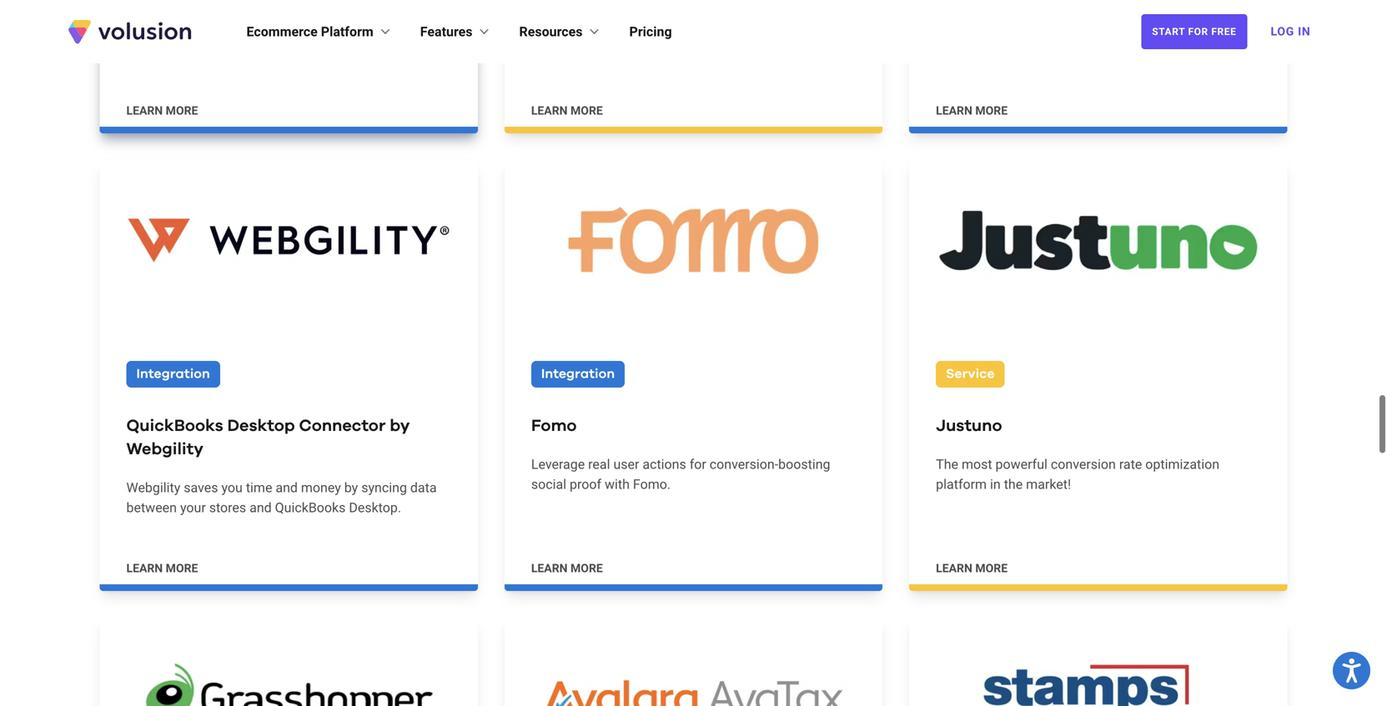 Task type: locate. For each thing, give the bounding box(es) containing it.
money
[[301, 480, 341, 496]]

stamps image
[[909, 618, 1287, 706]]

quickbooks up the saves
[[126, 418, 223, 434]]

1 horizontal spatial integration
[[541, 368, 615, 381]]

learn more link
[[100, 0, 478, 133], [504, 0, 883, 133], [909, 0, 1287, 133]]

1 horizontal spatial learn more link
[[504, 0, 883, 133]]

by inside webgility saves you time and money by syncing data between your stores and quickbooks desktop.
[[344, 480, 358, 496]]

2 webgility from the top
[[126, 480, 180, 496]]

integration for quickbooks desktop connector by webgility
[[136, 368, 210, 381]]

social
[[531, 477, 566, 492]]

2 horizontal spatial learn more link
[[909, 0, 1287, 133]]

0 vertical spatial webgility
[[126, 441, 204, 458]]

fomo image
[[504, 160, 883, 321]]

0 horizontal spatial and
[[249, 500, 272, 516]]

webgility
[[126, 441, 204, 458], [126, 480, 180, 496]]

1 vertical spatial webgility
[[126, 480, 180, 496]]

and down the time
[[249, 500, 272, 516]]

platform
[[936, 477, 987, 492]]

webgility up "between"
[[126, 480, 180, 496]]

1 horizontal spatial quickbooks
[[275, 500, 346, 516]]

1 webgility from the top
[[126, 441, 204, 458]]

webgility saves you time and money by syncing data between your stores and quickbooks desktop.
[[126, 480, 437, 516]]

learn
[[126, 104, 163, 118], [531, 104, 568, 118], [936, 104, 972, 118], [126, 562, 163, 575], [531, 562, 568, 575], [936, 562, 972, 575]]

conversion-
[[710, 457, 778, 472]]

saves
[[184, 480, 218, 496]]

quickbooks inside webgility saves you time and money by syncing data between your stores and quickbooks desktop.
[[275, 500, 346, 516]]

start for free link
[[1141, 14, 1247, 49]]

0 horizontal spatial quickbooks
[[126, 418, 223, 434]]

1 integration from the left
[[136, 368, 210, 381]]

leverage real user actions for conversion-boosting social proof with fomo.
[[531, 457, 830, 492]]

between
[[126, 500, 177, 516]]

fomo.
[[633, 477, 671, 492]]

1 vertical spatial by
[[344, 480, 358, 496]]

free
[[1211, 26, 1237, 38]]

start for free
[[1152, 26, 1237, 38]]

most
[[962, 457, 992, 472]]

in
[[1298, 25, 1311, 38]]

grasshopper image
[[100, 618, 478, 706]]

the
[[936, 457, 958, 472]]

learn more
[[126, 104, 198, 118], [531, 104, 603, 118], [936, 104, 1008, 118], [126, 562, 198, 575], [531, 562, 603, 575], [936, 562, 1008, 575]]

user
[[613, 457, 639, 472]]

boosting
[[778, 457, 830, 472]]

by right connector
[[390, 418, 410, 434]]

quickbooks down money
[[275, 500, 346, 516]]

pricing link
[[629, 22, 672, 42]]

ecommerce platform button
[[246, 22, 393, 42]]

0 horizontal spatial learn more link
[[100, 0, 478, 133]]

webgility up the saves
[[126, 441, 204, 458]]

fomo
[[531, 418, 577, 434]]

proof
[[570, 477, 601, 492]]

webgility inside webgility saves you time and money by syncing data between your stores and quickbooks desktop.
[[126, 480, 180, 496]]

1 horizontal spatial by
[[390, 418, 410, 434]]

3 learn more link from the left
[[909, 0, 1287, 133]]

0 vertical spatial by
[[390, 418, 410, 434]]

quickbooks
[[126, 418, 223, 434], [275, 500, 346, 516]]

1 horizontal spatial and
[[276, 480, 298, 496]]

the most powerful conversion rate optimization platform in the market!
[[936, 457, 1220, 492]]

ecommerce platform
[[246, 24, 373, 40]]

by right money
[[344, 480, 358, 496]]

0 vertical spatial and
[[276, 480, 298, 496]]

features
[[420, 24, 473, 40]]

0 vertical spatial quickbooks
[[126, 418, 223, 434]]

justuno image
[[909, 160, 1287, 321]]

0 horizontal spatial by
[[344, 480, 358, 496]]

2 integration from the left
[[541, 368, 615, 381]]

0 horizontal spatial integration
[[136, 368, 210, 381]]

learn more button
[[126, 103, 198, 119], [531, 103, 603, 119], [936, 103, 1008, 119], [126, 560, 198, 577], [531, 560, 603, 577], [936, 560, 1008, 577]]

1 vertical spatial and
[[249, 500, 272, 516]]

more
[[166, 104, 198, 118], [571, 104, 603, 118], [975, 104, 1008, 118], [166, 562, 198, 575], [571, 562, 603, 575], [975, 562, 1008, 575]]

service
[[946, 368, 995, 381]]

desktop.
[[349, 500, 401, 516]]

by
[[390, 418, 410, 434], [344, 480, 358, 496]]

time
[[246, 480, 272, 496]]

1 vertical spatial quickbooks
[[275, 500, 346, 516]]

for
[[690, 457, 706, 472]]

2 learn more link from the left
[[504, 0, 883, 133]]

and right the time
[[276, 480, 298, 496]]

integration
[[136, 368, 210, 381], [541, 368, 615, 381]]

for
[[1188, 26, 1208, 38]]

and
[[276, 480, 298, 496], [249, 500, 272, 516]]



Task type: vqa. For each thing, say whether or not it's contained in the screenshot.
135+ at the bottom left
no



Task type: describe. For each thing, give the bounding box(es) containing it.
platform
[[321, 24, 373, 40]]

you
[[221, 480, 243, 496]]

avalara avatax image
[[504, 618, 883, 706]]

resources
[[519, 24, 583, 40]]

quickbooks desktop connector by webgility image
[[100, 160, 478, 321]]

resources button
[[519, 22, 603, 42]]

log in link
[[1261, 13, 1321, 50]]

optimization
[[1145, 457, 1220, 472]]

quickbooks inside 'quickbooks desktop connector by webgility'
[[126, 418, 223, 434]]

rate
[[1119, 457, 1142, 472]]

data
[[410, 480, 437, 496]]

open accessibe: accessibility options, statement and help image
[[1342, 659, 1361, 683]]

desktop
[[227, 418, 295, 434]]

syncing
[[361, 480, 407, 496]]

by inside 'quickbooks desktop connector by webgility'
[[390, 418, 410, 434]]

webgility inside 'quickbooks desktop connector by webgility'
[[126, 441, 204, 458]]

start
[[1152, 26, 1185, 38]]

log in
[[1271, 25, 1311, 38]]

powerful
[[996, 457, 1048, 472]]

ecommerce
[[246, 24, 318, 40]]

pricing
[[629, 24, 672, 40]]

with
[[605, 477, 630, 492]]

market!
[[1026, 477, 1071, 492]]

in
[[990, 477, 1001, 492]]

quickbooks desktop connector by webgility
[[126, 418, 410, 458]]

the
[[1004, 477, 1023, 492]]

justuno
[[936, 418, 1002, 434]]

real
[[588, 457, 610, 472]]

features button
[[420, 22, 493, 42]]

actions
[[643, 457, 686, 472]]

integration for fomo
[[541, 368, 615, 381]]

conversion
[[1051, 457, 1116, 472]]

connector
[[299, 418, 386, 434]]

your
[[180, 500, 206, 516]]

1 learn more link from the left
[[100, 0, 478, 133]]

stores
[[209, 500, 246, 516]]

leverage
[[531, 457, 585, 472]]

log
[[1271, 25, 1294, 38]]



